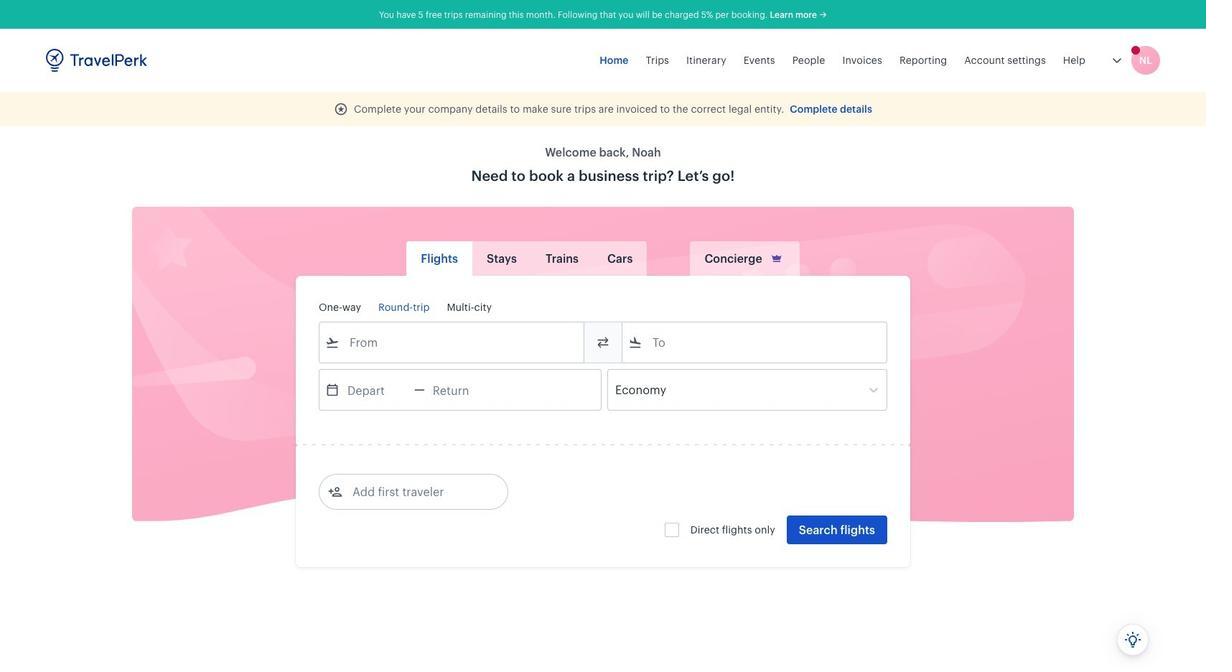 Task type: locate. For each thing, give the bounding box(es) containing it.
Add first traveler search field
[[343, 480, 492, 503]]

From search field
[[340, 331, 565, 354]]

Return text field
[[425, 370, 500, 410]]



Task type: describe. For each thing, give the bounding box(es) containing it.
To search field
[[643, 331, 868, 354]]

Depart text field
[[340, 370, 414, 410]]



